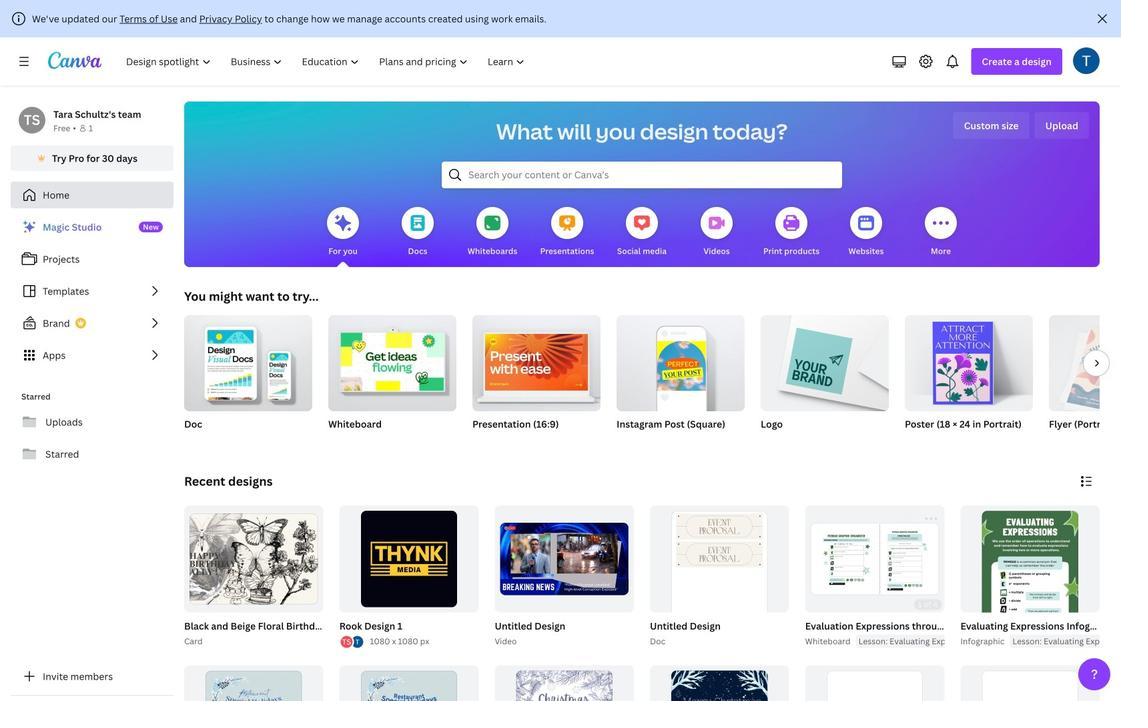 Task type: locate. For each thing, give the bounding box(es) containing it.
0 horizontal spatial list
[[11, 214, 174, 369]]

tara schultz's team image
[[19, 107, 45, 134]]

tara schultz's team element
[[19, 107, 45, 134]]

group
[[184, 310, 313, 447], [184, 310, 313, 411], [329, 310, 457, 447], [329, 310, 457, 411], [473, 310, 601, 447], [473, 310, 601, 411], [906, 310, 1034, 447], [906, 310, 1034, 411], [617, 315, 745, 447], [761, 315, 889, 447], [1050, 315, 1122, 447], [1050, 315, 1122, 411], [182, 506, 352, 648], [184, 506, 324, 613], [337, 506, 479, 649], [340, 506, 479, 613], [492, 506, 634, 648], [495, 506, 634, 613], [648, 506, 790, 648], [803, 506, 1053, 648], [806, 506, 945, 613], [958, 506, 1122, 701], [961, 506, 1100, 701], [184, 665, 324, 701], [340, 665, 479, 701], [495, 665, 634, 701], [650, 665, 790, 701], [806, 665, 945, 701], [961, 665, 1100, 701]]

tara schultz image
[[1074, 47, 1100, 74]]

0 vertical spatial list
[[11, 214, 174, 369]]

list
[[11, 214, 174, 369], [340, 635, 365, 649]]

None search field
[[442, 162, 843, 188]]

1 vertical spatial list
[[340, 635, 365, 649]]



Task type: vqa. For each thing, say whether or not it's contained in the screenshot.
'Projects'
no



Task type: describe. For each thing, give the bounding box(es) containing it.
1 horizontal spatial list
[[340, 635, 365, 649]]

Search search field
[[469, 162, 816, 188]]

top level navigation element
[[118, 48, 537, 75]]



